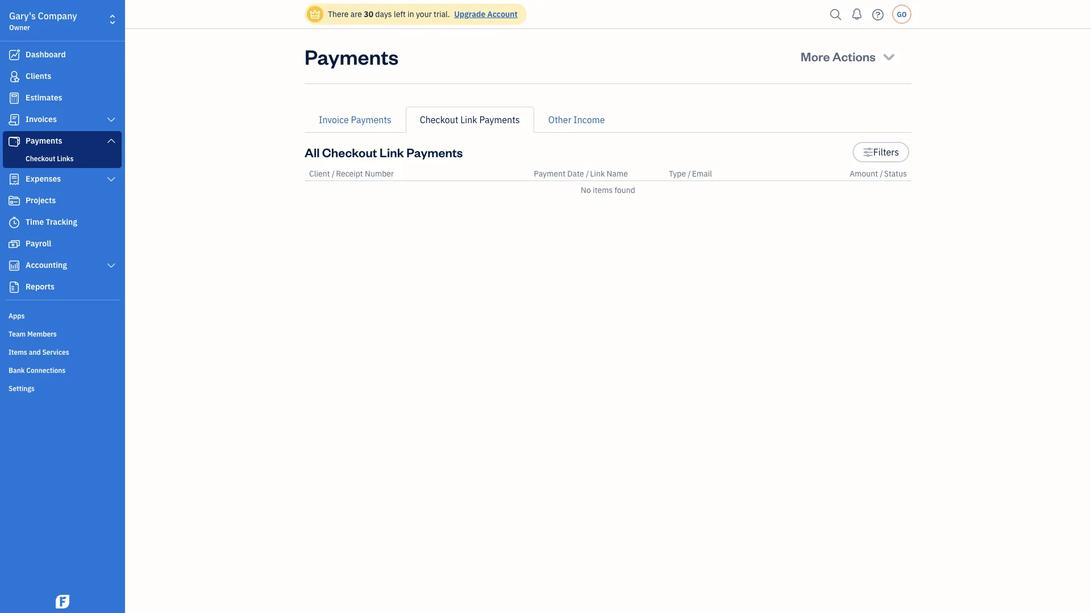 Task type: describe. For each thing, give the bounding box(es) containing it.
payroll link
[[3, 234, 122, 255]]

expense image
[[7, 174, 21, 185]]

more
[[801, 48, 830, 64]]

client image
[[7, 71, 21, 82]]

report image
[[7, 282, 21, 293]]

more actions
[[801, 48, 876, 64]]

upgrade account link
[[452, 9, 518, 19]]

other
[[548, 114, 572, 126]]

connections
[[26, 366, 66, 375]]

type / email
[[669, 169, 712, 179]]

project image
[[7, 196, 21, 207]]

amount
[[850, 169, 878, 179]]

bank connections link
[[3, 362, 122, 379]]

status
[[884, 169, 907, 179]]

/ for type
[[688, 169, 691, 179]]

estimate image
[[7, 93, 21, 104]]

go
[[897, 10, 907, 19]]

actions
[[833, 48, 876, 64]]

freshbooks image
[[53, 596, 72, 609]]

reports link
[[3, 277, 122, 298]]

search image
[[827, 6, 845, 23]]

in
[[408, 9, 414, 19]]

dashboard link
[[3, 45, 122, 65]]

go button
[[892, 5, 912, 24]]

chevron large down image for accounting
[[106, 261, 117, 271]]

2 horizontal spatial link
[[590, 169, 605, 179]]

days
[[375, 9, 392, 19]]

apps link
[[3, 307, 122, 324]]

no
[[581, 185, 591, 196]]

bank connections
[[9, 366, 66, 375]]

items
[[593, 185, 613, 196]]

other income link
[[534, 107, 619, 133]]

go to help image
[[869, 6, 887, 23]]

invoice
[[319, 114, 349, 126]]

date
[[568, 169, 584, 179]]

/ for client
[[332, 169, 335, 179]]

team
[[9, 330, 26, 339]]

client / receipt number
[[309, 169, 394, 179]]

are
[[351, 9, 362, 19]]

settings
[[9, 384, 35, 393]]

checkout links
[[26, 154, 74, 163]]

payment
[[534, 169, 566, 179]]

name
[[607, 169, 628, 179]]

money image
[[7, 239, 21, 250]]

projects
[[26, 195, 56, 206]]

members
[[27, 330, 57, 339]]

time tracking link
[[3, 213, 122, 233]]

team members
[[9, 330, 57, 339]]

payments inside main element
[[26, 136, 62, 146]]

bank
[[9, 366, 25, 375]]

expenses link
[[3, 169, 122, 190]]

invoices link
[[3, 110, 122, 130]]

invoice payments link
[[305, 107, 406, 133]]

receipt
[[336, 169, 363, 179]]

filters button
[[853, 142, 910, 163]]

more actions button
[[791, 43, 907, 70]]

clients link
[[3, 67, 122, 87]]

payment date / link name
[[534, 169, 628, 179]]

owner
[[9, 23, 30, 32]]

found
[[615, 185, 635, 196]]

chevron large down image
[[106, 115, 117, 124]]

client
[[309, 169, 330, 179]]

there are 30 days left in your trial. upgrade account
[[328, 9, 518, 19]]

invoices
[[26, 114, 57, 124]]

trial.
[[434, 9, 450, 19]]

links
[[57, 154, 74, 163]]

company
[[38, 10, 77, 22]]

account
[[487, 9, 518, 19]]



Task type: locate. For each thing, give the bounding box(es) containing it.
0 vertical spatial chevron large down image
[[106, 136, 117, 146]]

/ right type
[[688, 169, 691, 179]]

items and services
[[9, 348, 69, 357]]

chevron large down image down the payroll link
[[106, 261, 117, 271]]

checkout link payments
[[420, 114, 520, 126]]

chevron large down image down 'checkout links' link at the top left of page
[[106, 175, 117, 184]]

your
[[416, 9, 432, 19]]

chevrondown image
[[881, 48, 897, 64]]

type
[[669, 169, 686, 179]]

upgrade
[[454, 9, 486, 19]]

crown image
[[309, 8, 321, 20]]

3 / from the left
[[688, 169, 691, 179]]

settings link
[[3, 380, 122, 397]]

1 chevron large down image from the top
[[106, 136, 117, 146]]

other income
[[548, 114, 605, 126]]

payments
[[305, 43, 399, 70], [351, 114, 392, 126], [480, 114, 520, 126], [26, 136, 62, 146], [407, 144, 463, 160]]

amount button
[[850, 169, 878, 179]]

time tracking
[[26, 217, 77, 227]]

accounting link
[[3, 256, 122, 276]]

timer image
[[7, 217, 21, 229]]

and
[[29, 348, 41, 357]]

0 vertical spatial link
[[461, 114, 477, 126]]

/ for amount
[[880, 169, 883, 179]]

accounting
[[26, 260, 67, 271]]

checkout
[[420, 114, 458, 126], [322, 144, 377, 160], [26, 154, 55, 163]]

no items found
[[581, 185, 635, 196]]

4 / from the left
[[880, 169, 883, 179]]

settings image
[[863, 146, 874, 159]]

payroll
[[26, 238, 51, 249]]

invoice image
[[7, 114, 21, 126]]

number
[[365, 169, 394, 179]]

expenses
[[26, 174, 61, 184]]

checkout inside main element
[[26, 154, 55, 163]]

payment date button
[[534, 169, 584, 179]]

/ right client
[[332, 169, 335, 179]]

chevron large down image inside accounting link
[[106, 261, 117, 271]]

checkout link payments link
[[406, 107, 534, 133]]

items and services link
[[3, 343, 122, 360]]

team members link
[[3, 325, 122, 342]]

1 horizontal spatial link
[[461, 114, 477, 126]]

/ right date
[[586, 169, 589, 179]]

chevron large down image for payments
[[106, 136, 117, 146]]

payments link
[[3, 131, 122, 152]]

notifications image
[[848, 3, 866, 26]]

filters
[[874, 146, 899, 158]]

all
[[305, 144, 320, 160]]

income
[[574, 114, 605, 126]]

2 / from the left
[[586, 169, 589, 179]]

estimates link
[[3, 88, 122, 109]]

2 chevron large down image from the top
[[106, 175, 117, 184]]

1 vertical spatial chevron large down image
[[106, 175, 117, 184]]

link
[[461, 114, 477, 126], [380, 144, 404, 160], [590, 169, 605, 179]]

main element
[[0, 0, 153, 614]]

chart image
[[7, 260, 21, 272]]

gary's
[[9, 10, 36, 22]]

2 vertical spatial link
[[590, 169, 605, 179]]

dashboard image
[[7, 49, 21, 61]]

all checkout link payments
[[305, 144, 463, 160]]

services
[[42, 348, 69, 357]]

apps
[[9, 312, 25, 321]]

1 vertical spatial link
[[380, 144, 404, 160]]

0 horizontal spatial link
[[380, 144, 404, 160]]

payment image
[[7, 136, 21, 147]]

1 horizontal spatial checkout
[[322, 144, 377, 160]]

chevron large down image down chevron large down icon
[[106, 136, 117, 146]]

reports
[[26, 282, 55, 292]]

tracking
[[46, 217, 77, 227]]

amount / status
[[850, 169, 907, 179]]

chevron large down image for expenses
[[106, 175, 117, 184]]

checkout links link
[[5, 152, 119, 165]]

email
[[692, 169, 712, 179]]

gary's company owner
[[9, 10, 77, 32]]

0 horizontal spatial checkout
[[26, 154, 55, 163]]

estimates
[[26, 92, 62, 103]]

dashboard
[[26, 49, 66, 60]]

1 / from the left
[[332, 169, 335, 179]]

left
[[394, 9, 406, 19]]

items
[[9, 348, 27, 357]]

checkout for checkout links
[[26, 154, 55, 163]]

/ left status
[[880, 169, 883, 179]]

/
[[332, 169, 335, 179], [586, 169, 589, 179], [688, 169, 691, 179], [880, 169, 883, 179]]

time
[[26, 217, 44, 227]]

projects link
[[3, 191, 122, 211]]

invoice payments
[[319, 114, 392, 126]]

3 chevron large down image from the top
[[106, 261, 117, 271]]

there
[[328, 9, 349, 19]]

chevron large down image
[[106, 136, 117, 146], [106, 175, 117, 184], [106, 261, 117, 271]]

2 vertical spatial chevron large down image
[[106, 261, 117, 271]]

clients
[[26, 71, 51, 81]]

30
[[364, 9, 374, 19]]

2 horizontal spatial checkout
[[420, 114, 458, 126]]

checkout for checkout link payments
[[420, 114, 458, 126]]

chevron large down image inside payments link
[[106, 136, 117, 146]]



Task type: vqa. For each thing, say whether or not it's contained in the screenshot.
Checkout Link Payments link
yes



